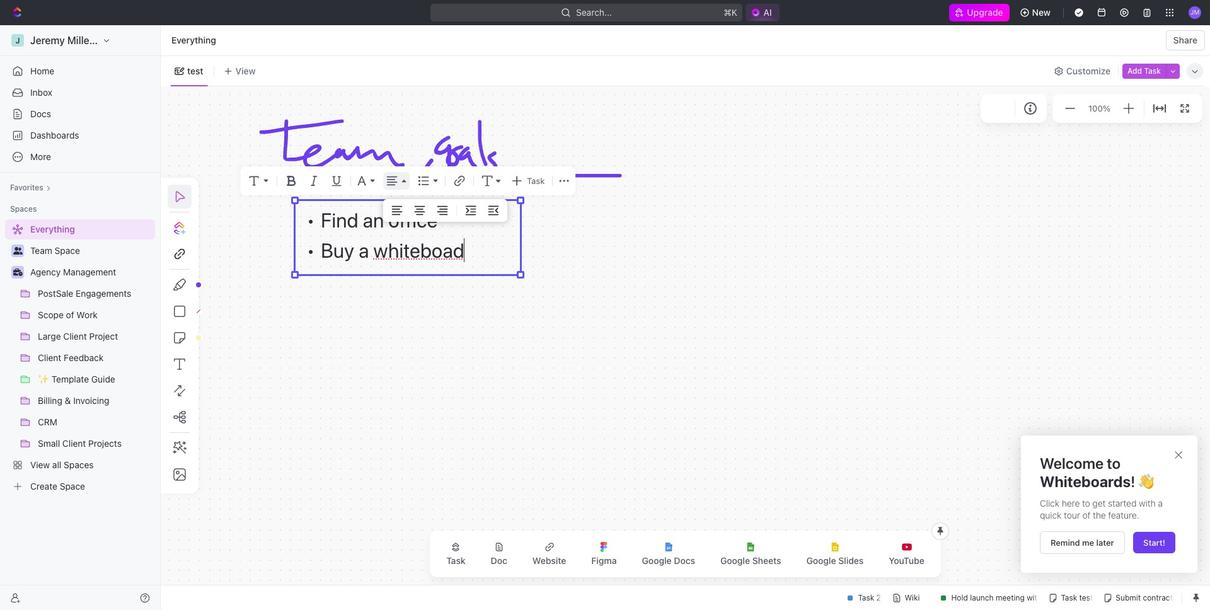 Task type: vqa. For each thing, say whether or not it's contained in the screenshot.
university
no



Task type: locate. For each thing, give the bounding box(es) containing it.
everything inside sidebar 'navigation'
[[30, 224, 75, 235]]

team
[[30, 245, 52, 256]]

view inside sidebar 'navigation'
[[30, 460, 50, 470]]

inbox link
[[5, 83, 155, 103]]

⌘k
[[724, 7, 738, 18]]

client
[[63, 331, 87, 342], [38, 352, 61, 363], [62, 438, 86, 449]]

of
[[66, 310, 74, 320], [1083, 510, 1091, 521]]

of left work
[[66, 310, 74, 320]]

dialog
[[1021, 436, 1198, 573]]

0 vertical spatial docs
[[30, 108, 51, 119]]

j
[[15, 36, 20, 45]]

space for create space
[[60, 481, 85, 492]]

0 horizontal spatial everything
[[30, 224, 75, 235]]

client feedback
[[38, 352, 104, 363]]

a
[[359, 238, 369, 262], [1158, 498, 1163, 509]]

to left get
[[1083, 498, 1091, 509]]

1 google from the left
[[642, 555, 672, 566]]

client down large at the bottom left of the page
[[38, 352, 61, 363]]

client up view all spaces link
[[62, 438, 86, 449]]

1 vertical spatial task
[[527, 176, 545, 186]]

view inside button
[[236, 65, 256, 76]]

jm button
[[1185, 3, 1205, 23]]

space down view all spaces link
[[60, 481, 85, 492]]

a right with
[[1158, 498, 1163, 509]]

google for google sheets
[[721, 555, 750, 566]]

client for large
[[63, 331, 87, 342]]

2 vertical spatial task
[[447, 555, 466, 566]]

everything link
[[168, 33, 219, 48], [5, 219, 153, 240]]

0 horizontal spatial a
[[359, 238, 369, 262]]

office
[[389, 208, 438, 232]]

google left "slides"
[[807, 555, 836, 566]]

1 vertical spatial client
[[38, 352, 61, 363]]

a right buy
[[359, 238, 369, 262]]

google slides button
[[797, 535, 874, 574]]

0 horizontal spatial to
[[1083, 498, 1091, 509]]

1 horizontal spatial docs
[[674, 555, 695, 566]]

view for view
[[236, 65, 256, 76]]

task inside add task button
[[1145, 66, 1161, 75]]

1 horizontal spatial everything
[[171, 35, 216, 45]]

large
[[38, 331, 61, 342]]

0 vertical spatial space
[[55, 245, 80, 256]]

✨ template guide link
[[38, 369, 153, 390]]

2 vertical spatial client
[[62, 438, 86, 449]]

everything
[[171, 35, 216, 45], [30, 224, 75, 235]]

sheets
[[753, 555, 781, 566]]

sidebar navigation
[[0, 25, 163, 610]]

miller's
[[67, 35, 101, 46]]

0 vertical spatial everything
[[171, 35, 216, 45]]

view all spaces link
[[5, 455, 153, 475]]

0 horizontal spatial everything link
[[5, 219, 153, 240]]

1 vertical spatial space
[[60, 481, 85, 492]]

google docs
[[642, 555, 695, 566]]

google inside button
[[807, 555, 836, 566]]

1 vertical spatial to
[[1083, 498, 1091, 509]]

1 horizontal spatial to
[[1107, 455, 1121, 472]]

0 horizontal spatial of
[[66, 310, 74, 320]]

project
[[89, 331, 118, 342]]

0 vertical spatial task button
[[508, 172, 547, 190]]

client up client feedback
[[63, 331, 87, 342]]

billing & invoicing link
[[38, 391, 153, 411]]

me
[[1083, 538, 1095, 548]]

0 vertical spatial a
[[359, 238, 369, 262]]

spaces down small client projects
[[64, 460, 94, 470]]

0 vertical spatial task
[[1145, 66, 1161, 75]]

1 horizontal spatial spaces
[[64, 460, 94, 470]]

of left the on the bottom of the page
[[1083, 510, 1091, 521]]

dropdown menu image
[[431, 172, 440, 190]]

1 vertical spatial a
[[1158, 498, 1163, 509]]

guide
[[91, 374, 115, 385]]

to inside click here to get started with a quick tour of the feature.
[[1083, 498, 1091, 509]]

view right test
[[236, 65, 256, 76]]

favorites
[[10, 183, 43, 192]]

1 horizontal spatial google
[[721, 555, 750, 566]]

0 vertical spatial to
[[1107, 455, 1121, 472]]

client inside small client projects link
[[62, 438, 86, 449]]

get
[[1093, 498, 1106, 509]]

jeremy miller's workspace, , element
[[11, 34, 24, 47]]

scope of work
[[38, 310, 98, 320]]

small
[[38, 438, 60, 449]]

1 vertical spatial task button
[[436, 535, 476, 574]]

0 vertical spatial everything link
[[168, 33, 219, 48]]

1 horizontal spatial a
[[1158, 498, 1163, 509]]

0 horizontal spatial docs
[[30, 108, 51, 119]]

0 horizontal spatial spaces
[[10, 204, 37, 214]]

figma button
[[582, 535, 627, 574]]

whiteboad
[[373, 238, 465, 262]]

scope of work link
[[38, 305, 153, 325]]

everything link up team space link
[[5, 219, 153, 240]]

0 horizontal spatial view
[[30, 460, 50, 470]]

1 horizontal spatial task
[[527, 176, 545, 186]]

tree containing everything
[[5, 219, 155, 497]]

1 vertical spatial view
[[30, 460, 50, 470]]

website
[[533, 555, 566, 566]]

google sheets
[[721, 555, 781, 566]]

view for view all spaces
[[30, 460, 50, 470]]

3 google from the left
[[807, 555, 836, 566]]

create space
[[30, 481, 85, 492]]

spaces down the "favorites"
[[10, 204, 37, 214]]

0 vertical spatial view
[[236, 65, 256, 76]]

1 vertical spatial of
[[1083, 510, 1091, 521]]

new button
[[1015, 3, 1059, 23]]

task button
[[508, 172, 547, 190], [436, 535, 476, 574]]

view left all
[[30, 460, 50, 470]]

0 horizontal spatial task button
[[436, 535, 476, 574]]

2 google from the left
[[721, 555, 750, 566]]

google right figma
[[642, 555, 672, 566]]

start! button
[[1134, 532, 1176, 553]]

management
[[63, 267, 116, 277]]

docs inside "link"
[[30, 108, 51, 119]]

large client project
[[38, 331, 118, 342]]

find
[[321, 208, 359, 232]]

new
[[1032, 7, 1051, 18]]

slides
[[839, 555, 864, 566]]

google for google slides
[[807, 555, 836, 566]]

everything up team space
[[30, 224, 75, 235]]

tree
[[5, 219, 155, 497]]

start!
[[1144, 538, 1166, 548]]

1 vertical spatial everything
[[30, 224, 75, 235]]

× button
[[1174, 445, 1184, 463]]

1 vertical spatial everything link
[[5, 219, 153, 240]]

1 horizontal spatial of
[[1083, 510, 1091, 521]]

0 horizontal spatial task
[[447, 555, 466, 566]]

google left sheets
[[721, 555, 750, 566]]

google
[[642, 555, 672, 566], [721, 555, 750, 566], [807, 555, 836, 566]]

everything up test
[[171, 35, 216, 45]]

welcome to whiteboards ! 👋
[[1040, 455, 1154, 490]]

invoicing
[[73, 395, 109, 406]]

remind
[[1051, 538, 1080, 548]]

client inside the large client project link
[[63, 331, 87, 342]]

100% button
[[1086, 101, 1113, 116]]

test link
[[185, 62, 203, 80]]

space up agency management
[[55, 245, 80, 256]]

view button
[[219, 62, 260, 80]]

website button
[[523, 535, 576, 574]]

client inside client feedback link
[[38, 352, 61, 363]]

to up whiteboards
[[1107, 455, 1121, 472]]

remind me later
[[1051, 538, 1114, 548]]

0 vertical spatial of
[[66, 310, 74, 320]]

1 vertical spatial docs
[[674, 555, 695, 566]]

2 horizontal spatial google
[[807, 555, 836, 566]]

2 horizontal spatial task
[[1145, 66, 1161, 75]]

1 vertical spatial spaces
[[64, 460, 94, 470]]

everything link up test
[[168, 33, 219, 48]]

team space
[[30, 245, 80, 256]]

spaces
[[10, 204, 37, 214], [64, 460, 94, 470]]

create space link
[[5, 477, 153, 497]]

0 vertical spatial spaces
[[10, 204, 37, 214]]

a inside find an office buy a whiteboad
[[359, 238, 369, 262]]

1 horizontal spatial view
[[236, 65, 256, 76]]

0 vertical spatial client
[[63, 331, 87, 342]]

task
[[1145, 66, 1161, 75], [527, 176, 545, 186], [447, 555, 466, 566]]

0 horizontal spatial google
[[642, 555, 672, 566]]



Task type: describe. For each thing, give the bounding box(es) containing it.
workspace
[[104, 35, 156, 46]]

share
[[1174, 35, 1198, 45]]

a inside click here to get started with a quick tour of the feature.
[[1158, 498, 1163, 509]]

home link
[[5, 61, 155, 81]]

inbox
[[30, 87, 52, 98]]

client feedback link
[[38, 348, 153, 368]]

docs link
[[5, 104, 155, 124]]

&
[[65, 395, 71, 406]]

click
[[1040, 498, 1060, 509]]

of inside "tree"
[[66, 310, 74, 320]]

space for team space
[[55, 245, 80, 256]]

google for google docs
[[642, 555, 672, 566]]

feedback
[[64, 352, 104, 363]]

docs inside button
[[674, 555, 695, 566]]

started
[[1108, 498, 1137, 509]]

billing
[[38, 395, 62, 406]]

tour
[[1064, 510, 1081, 521]]

jm
[[1191, 8, 1200, 16]]

work
[[77, 310, 98, 320]]

youtube button
[[879, 535, 935, 574]]

crm link
[[38, 412, 153, 432]]

remind me later button
[[1040, 531, 1125, 554]]

user group image
[[13, 247, 22, 255]]

projects
[[88, 438, 122, 449]]

jeremy
[[30, 35, 65, 46]]

ai button
[[746, 4, 780, 21]]

here
[[1062, 498, 1080, 509]]

100%
[[1089, 103, 1111, 113]]

with
[[1139, 498, 1156, 509]]

of inside click here to get started with a quick tour of the feature.
[[1083, 510, 1091, 521]]

crm
[[38, 417, 57, 427]]

google sheets button
[[711, 535, 792, 574]]

add task button
[[1123, 63, 1166, 78]]

client for small
[[62, 438, 86, 449]]

more button
[[5, 147, 155, 167]]

find an office buy a whiteboad
[[321, 208, 465, 262]]

doc
[[491, 555, 507, 566]]

later
[[1097, 538, 1114, 548]]

👋
[[1139, 473, 1154, 490]]

doc button
[[481, 535, 518, 574]]

small client projects link
[[38, 434, 153, 454]]

ai
[[764, 7, 772, 18]]

team space link
[[30, 241, 153, 261]]

1 horizontal spatial everything link
[[168, 33, 219, 48]]

favorites button
[[5, 180, 56, 195]]

buy
[[321, 238, 354, 262]]

add task
[[1128, 66, 1161, 75]]

postsale
[[38, 288, 73, 299]]

view all spaces
[[30, 460, 94, 470]]

share button
[[1166, 30, 1205, 50]]

✨ template guide
[[38, 374, 115, 385]]

click here to get started with a quick tour of the feature.
[[1040, 498, 1165, 521]]

all
[[52, 460, 61, 470]]

billing & invoicing
[[38, 395, 109, 406]]

to inside welcome to whiteboards ! 👋
[[1107, 455, 1121, 472]]

agency management
[[30, 267, 116, 277]]

agency management link
[[30, 262, 153, 282]]

upgrade
[[967, 7, 1003, 18]]

welcome
[[1040, 455, 1104, 472]]

large client project link
[[38, 327, 153, 347]]

scope
[[38, 310, 64, 320]]

!
[[1131, 473, 1136, 490]]

agency
[[30, 267, 61, 277]]

jeremy miller's workspace
[[30, 35, 156, 46]]

small client projects
[[38, 438, 122, 449]]

postsale engagements
[[38, 288, 131, 299]]

test
[[187, 65, 203, 76]]

upgrade link
[[950, 4, 1010, 21]]

dashboards
[[30, 130, 79, 141]]

google docs button
[[632, 535, 705, 574]]

customize
[[1067, 65, 1111, 76]]

✨
[[38, 374, 49, 385]]

customize button
[[1050, 62, 1115, 80]]

dialog containing ×
[[1021, 436, 1198, 573]]

whiteboards
[[1040, 473, 1131, 490]]

add
[[1128, 66, 1142, 75]]

quick
[[1040, 510, 1062, 521]]

1 horizontal spatial task button
[[508, 172, 547, 190]]

spaces inside view all spaces link
[[64, 460, 94, 470]]

tree inside sidebar 'navigation'
[[5, 219, 155, 497]]

business time image
[[13, 269, 22, 276]]

the
[[1093, 510, 1106, 521]]

×
[[1174, 445, 1184, 463]]

feature.
[[1109, 510, 1140, 521]]

youtube
[[889, 555, 925, 566]]

search...
[[576, 7, 612, 18]]

google slides
[[807, 555, 864, 566]]

view button
[[219, 56, 260, 86]]

more
[[30, 151, 51, 162]]



